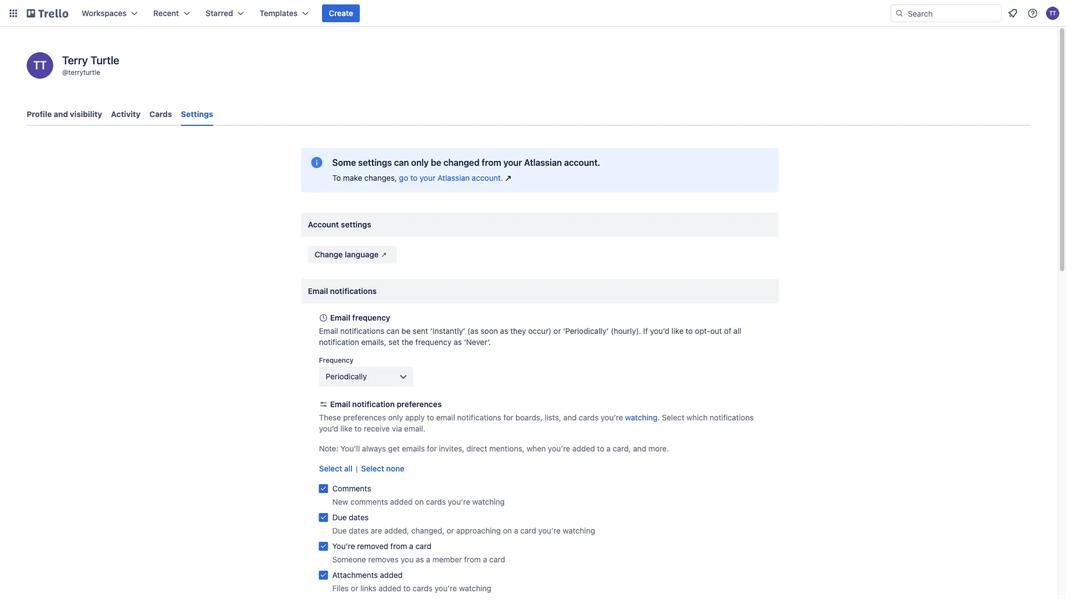 Task type: locate. For each thing, give the bounding box(es) containing it.
card down approaching
[[489, 556, 505, 565]]

1 vertical spatial frequency
[[415, 338, 452, 347]]

you'll
[[341, 445, 360, 454]]

email
[[436, 414, 455, 423]]

0 vertical spatial you'd
[[650, 327, 670, 336]]

2 horizontal spatial and
[[633, 445, 647, 454]]

0 horizontal spatial card
[[416, 542, 432, 552]]

watching link
[[625, 414, 658, 423]]

opt-
[[695, 327, 711, 336]]

or inside email notifications can be sent 'instantly' (as soon as they occur) or 'periodically' (hourly). if you'd like to opt-out of all notification emails, set the frequency as 'never'.
[[554, 327, 561, 336]]

0 vertical spatial can
[[394, 157, 409, 168]]

0 vertical spatial be
[[431, 157, 441, 168]]

0 vertical spatial from
[[482, 157, 501, 168]]

2 due from the top
[[332, 527, 347, 536]]

as
[[500, 327, 508, 336], [454, 338, 462, 347], [416, 556, 424, 565]]

as right you
[[416, 556, 424, 565]]

all
[[734, 327, 742, 336], [344, 465, 353, 474]]

dates for due dates
[[349, 513, 369, 523]]

1 dates from the top
[[349, 513, 369, 523]]

0 vertical spatial settings
[[358, 157, 392, 168]]

0 horizontal spatial all
[[344, 465, 353, 474]]

added up added,
[[390, 498, 413, 507]]

0 horizontal spatial like
[[341, 425, 353, 434]]

periodically
[[326, 372, 367, 382]]

email down change
[[308, 287, 328, 296]]

added
[[573, 445, 595, 454], [390, 498, 413, 507], [380, 571, 403, 580], [379, 585, 401, 594]]

watching
[[625, 414, 658, 423], [472, 498, 505, 507], [563, 527, 595, 536], [459, 585, 492, 594]]

on up changed,
[[415, 498, 424, 507]]

1 horizontal spatial all
[[734, 327, 742, 336]]

0 horizontal spatial or
[[351, 585, 358, 594]]

or down attachments
[[351, 585, 358, 594]]

email up these
[[330, 400, 350, 409]]

from for member
[[464, 556, 481, 565]]

and right profile
[[54, 110, 68, 119]]

1 vertical spatial can
[[387, 327, 400, 336]]

terryturtle
[[68, 68, 100, 76]]

to left receive
[[355, 425, 362, 434]]

be inside email notifications can be sent 'instantly' (as soon as they occur) or 'periodically' (hourly). if you'd like to opt-out of all notification emails, set the frequency as 'never'.
[[402, 327, 411, 336]]

these
[[319, 414, 341, 423]]

1 horizontal spatial be
[[431, 157, 441, 168]]

cards down someone removes you as a member from a card
[[413, 585, 433, 594]]

be up go to your atlassian account.
[[431, 157, 441, 168]]

on right approaching
[[503, 527, 512, 536]]

email down email notifications
[[330, 314, 350, 323]]

1 vertical spatial be
[[402, 327, 411, 336]]

email
[[308, 287, 328, 296], [330, 314, 350, 323], [319, 327, 338, 336], [330, 400, 350, 409]]

due down the new
[[332, 513, 347, 523]]

a left member
[[426, 556, 430, 565]]

be up the
[[402, 327, 411, 336]]

can inside email notifications can be sent 'instantly' (as soon as they occur) or 'periodically' (hourly). if you'd like to opt-out of all notification emails, set the frequency as 'never'.
[[387, 327, 400, 336]]

be
[[431, 157, 441, 168], [402, 327, 411, 336]]

your right go
[[420, 174, 436, 183]]

0 horizontal spatial frequency
[[352, 314, 390, 323]]

card,
[[613, 445, 631, 454]]

to inside . select which notifications you'd like to receive via email.
[[355, 425, 362, 434]]

and right lists,
[[563, 414, 577, 423]]

email for email notifications can be sent 'instantly' (as soon as they occur) or 'periodically' (hourly). if you'd like to opt-out of all notification emails, set the frequency as 'never'.
[[319, 327, 338, 336]]

0 vertical spatial account.
[[564, 157, 600, 168]]

like left opt- at the bottom of the page
[[672, 327, 684, 336]]

select right .
[[662, 414, 685, 423]]

0 horizontal spatial preferences
[[343, 414, 386, 423]]

0 horizontal spatial from
[[391, 542, 407, 552]]

make
[[343, 174, 362, 183]]

preferences up receive
[[343, 414, 386, 423]]

notification up frequency at the bottom
[[319, 338, 359, 347]]

0 vertical spatial notification
[[319, 338, 359, 347]]

1 due from the top
[[332, 513, 347, 523]]

0 horizontal spatial select
[[319, 465, 342, 474]]

0 horizontal spatial as
[[416, 556, 424, 565]]

0 horizontal spatial account.
[[472, 174, 503, 183]]

or right occur)
[[554, 327, 561, 336]]

preferences up apply
[[397, 400, 442, 409]]

0 vertical spatial and
[[54, 110, 68, 119]]

and inside profile and visibility link
[[54, 110, 68, 119]]

1 horizontal spatial on
[[503, 527, 512, 536]]

member
[[433, 556, 462, 565]]

notifications down email frequency
[[340, 327, 384, 336]]

only
[[411, 157, 429, 168], [388, 414, 403, 423]]

1 vertical spatial preferences
[[343, 414, 386, 423]]

from
[[482, 157, 501, 168], [391, 542, 407, 552], [464, 556, 481, 565]]

0 horizontal spatial for
[[427, 445, 437, 454]]

select right |
[[361, 465, 384, 474]]

0 horizontal spatial be
[[402, 327, 411, 336]]

can up the set
[[387, 327, 400, 336]]

lists,
[[545, 414, 561, 423]]

2 vertical spatial from
[[464, 556, 481, 565]]

2 dates from the top
[[349, 527, 369, 536]]

go to your atlassian account. link
[[399, 173, 514, 184]]

to left email
[[427, 414, 434, 423]]

0 horizontal spatial only
[[388, 414, 403, 423]]

1 vertical spatial you'd
[[319, 425, 338, 434]]

note: you'll always get emails for invites, direct mentions, when you're added to a card, and more.
[[319, 445, 669, 454]]

templates button
[[253, 4, 315, 22]]

email notification preferences
[[330, 400, 442, 409]]

1 horizontal spatial you'd
[[650, 327, 670, 336]]

notifications
[[330, 287, 377, 296], [340, 327, 384, 336], [457, 414, 501, 423], [710, 414, 754, 423]]

notifications inside . select which notifications you'd like to receive via email.
[[710, 414, 754, 423]]

on
[[415, 498, 424, 507], [503, 527, 512, 536]]

visibility
[[70, 110, 102, 119]]

dates down due dates
[[349, 527, 369, 536]]

email.
[[404, 425, 426, 434]]

from right member
[[464, 556, 481, 565]]

only up via
[[388, 414, 403, 423]]

. select which notifications you'd like to receive via email.
[[319, 414, 754, 434]]

or
[[554, 327, 561, 336], [447, 527, 454, 536], [351, 585, 358, 594]]

from down added,
[[391, 542, 407, 552]]

.
[[658, 414, 660, 423]]

note:
[[319, 445, 339, 454]]

settings link
[[181, 104, 213, 126]]

notifications right which
[[710, 414, 754, 423]]

cards link
[[149, 104, 172, 124]]

for
[[504, 414, 514, 423], [427, 445, 437, 454]]

your right changed
[[504, 157, 522, 168]]

settings for account
[[341, 220, 371, 229]]

1 horizontal spatial preferences
[[397, 400, 442, 409]]

select down note:
[[319, 465, 342, 474]]

from right changed
[[482, 157, 501, 168]]

to
[[410, 174, 418, 183], [686, 327, 693, 336], [427, 414, 434, 423], [355, 425, 362, 434], [597, 445, 605, 454], [403, 585, 411, 594]]

recent
[[153, 9, 179, 18]]

like inside email notifications can be sent 'instantly' (as soon as they occur) or 'periodically' (hourly). if you'd like to opt-out of all notification emails, set the frequency as 'never'.
[[672, 327, 684, 336]]

card
[[520, 527, 536, 536], [416, 542, 432, 552], [489, 556, 505, 565]]

via
[[392, 425, 402, 434]]

atlassian
[[524, 157, 562, 168], [438, 174, 470, 183]]

a down approaching
[[483, 556, 487, 565]]

email inside email notifications can be sent 'instantly' (as soon as they occur) or 'periodically' (hourly). if you'd like to opt-out of all notification emails, set the frequency as 'never'.
[[319, 327, 338, 336]]

1 vertical spatial your
[[420, 174, 436, 183]]

1 horizontal spatial frequency
[[415, 338, 452, 347]]

1 vertical spatial due
[[332, 527, 347, 536]]

recent button
[[147, 4, 197, 22]]

0 vertical spatial card
[[520, 527, 536, 536]]

all left |
[[344, 465, 353, 474]]

which
[[687, 414, 708, 423]]

from for changed
[[482, 157, 501, 168]]

settings
[[358, 157, 392, 168], [341, 220, 371, 229]]

you'd inside email notifications can be sent 'instantly' (as soon as they occur) or 'periodically' (hourly). if you'd like to opt-out of all notification emails, set the frequency as 'never'.
[[650, 327, 670, 336]]

0 horizontal spatial on
[[415, 498, 424, 507]]

1 vertical spatial and
[[563, 414, 577, 423]]

email notifications can be sent 'instantly' (as soon as they occur) or 'periodically' (hourly). if you'd like to opt-out of all notification emails, set the frequency as 'never'.
[[319, 327, 742, 347]]

0 horizontal spatial you'd
[[319, 425, 338, 434]]

a
[[607, 445, 611, 454], [514, 527, 518, 536], [409, 542, 414, 552], [426, 556, 430, 565], [483, 556, 487, 565]]

settings up the changes,
[[358, 157, 392, 168]]

dates
[[349, 513, 369, 523], [349, 527, 369, 536]]

select all | select none
[[319, 465, 405, 474]]

0 vertical spatial or
[[554, 327, 561, 336]]

added down removes
[[380, 571, 403, 580]]

1 horizontal spatial select
[[361, 465, 384, 474]]

1 vertical spatial only
[[388, 414, 403, 423]]

0 vertical spatial preferences
[[397, 400, 442, 409]]

change language link
[[308, 246, 396, 264]]

card up someone removes you as a member from a card
[[416, 542, 432, 552]]

0 vertical spatial all
[[734, 327, 742, 336]]

you'd
[[650, 327, 670, 336], [319, 425, 338, 434]]

0 horizontal spatial and
[[54, 110, 68, 119]]

as left they
[[500, 327, 508, 336]]

2 horizontal spatial select
[[662, 414, 685, 423]]

1 horizontal spatial only
[[411, 157, 429, 168]]

account settings
[[308, 220, 371, 229]]

you'd right if at the right of the page
[[650, 327, 670, 336]]

frequency
[[352, 314, 390, 323], [415, 338, 452, 347]]

someone removes you as a member from a card
[[332, 556, 505, 565]]

1 vertical spatial atlassian
[[438, 174, 470, 183]]

1 horizontal spatial atlassian
[[524, 157, 562, 168]]

1 horizontal spatial from
[[464, 556, 481, 565]]

to left card,
[[597, 445, 605, 454]]

and right card,
[[633, 445, 647, 454]]

for left 'boards,' on the bottom
[[504, 414, 514, 423]]

0 vertical spatial frequency
[[352, 314, 390, 323]]

0 notifications image
[[1006, 7, 1020, 20]]

settings for some
[[358, 157, 392, 168]]

2 vertical spatial cards
[[413, 585, 433, 594]]

0 vertical spatial only
[[411, 157, 429, 168]]

@
[[62, 68, 68, 76]]

cards
[[149, 110, 172, 119]]

can
[[394, 157, 409, 168], [387, 327, 400, 336]]

to right go
[[410, 174, 418, 183]]

or right changed,
[[447, 527, 454, 536]]

approaching
[[456, 527, 501, 536]]

1 horizontal spatial account.
[[564, 157, 600, 168]]

language
[[345, 250, 379, 259]]

back to home image
[[27, 4, 68, 22]]

cards up changed,
[[426, 498, 446, 507]]

1 vertical spatial settings
[[341, 220, 371, 229]]

due up you're on the left bottom of the page
[[332, 527, 347, 536]]

change language
[[315, 250, 379, 259]]

email for email notifications
[[308, 287, 328, 296]]

0 horizontal spatial atlassian
[[438, 174, 470, 183]]

1 horizontal spatial or
[[447, 527, 454, 536]]

for right emails
[[427, 445, 437, 454]]

1 vertical spatial on
[[503, 527, 512, 536]]

account.
[[564, 157, 600, 168], [472, 174, 503, 183]]

1 horizontal spatial like
[[672, 327, 684, 336]]

frequency up emails,
[[352, 314, 390, 323]]

all right of
[[734, 327, 742, 336]]

2 vertical spatial card
[[489, 556, 505, 565]]

to make changes,
[[332, 174, 399, 183]]

search image
[[895, 9, 904, 18]]

added left card,
[[573, 445, 595, 454]]

2 horizontal spatial or
[[554, 327, 561, 336]]

sm image
[[379, 249, 390, 260]]

1 horizontal spatial card
[[489, 556, 505, 565]]

0 horizontal spatial your
[[420, 174, 436, 183]]

you'd inside . select which notifications you'd like to receive via email.
[[319, 425, 338, 434]]

frequency down sent
[[415, 338, 452, 347]]

changed
[[444, 157, 480, 168]]

to left opt- at the bottom of the page
[[686, 327, 693, 336]]

email up frequency at the bottom
[[319, 327, 338, 336]]

notification up receive
[[352, 400, 395, 409]]

only up go to your atlassian account.
[[411, 157, 429, 168]]

1 vertical spatial dates
[[349, 527, 369, 536]]

removes
[[368, 556, 399, 565]]

preferences
[[397, 400, 442, 409], [343, 414, 386, 423]]

0 vertical spatial your
[[504, 157, 522, 168]]

0 vertical spatial due
[[332, 513, 347, 523]]

1 vertical spatial or
[[447, 527, 454, 536]]

your
[[504, 157, 522, 168], [420, 174, 436, 183]]

card right approaching
[[520, 527, 536, 536]]

profile
[[27, 110, 52, 119]]

as down 'instantly'
[[454, 338, 462, 347]]

links
[[360, 585, 377, 594]]

0 vertical spatial dates
[[349, 513, 369, 523]]

settings up the change language link
[[341, 220, 371, 229]]

1 vertical spatial like
[[341, 425, 353, 434]]

turtle
[[91, 53, 119, 66]]

1 vertical spatial account.
[[472, 174, 503, 183]]

0 vertical spatial like
[[672, 327, 684, 336]]

2 horizontal spatial from
[[482, 157, 501, 168]]

atlassian inside "link"
[[438, 174, 470, 183]]

1 horizontal spatial for
[[504, 414, 514, 423]]

can for notifications
[[387, 327, 400, 336]]

dates down comments
[[349, 513, 369, 523]]

0 vertical spatial as
[[500, 327, 508, 336]]

like down these
[[341, 425, 353, 434]]

create
[[329, 9, 353, 18]]

can up go
[[394, 157, 409, 168]]

open information menu image
[[1028, 8, 1039, 19]]

due
[[332, 513, 347, 523], [332, 527, 347, 536]]

2 vertical spatial and
[[633, 445, 647, 454]]

1 horizontal spatial as
[[454, 338, 462, 347]]

like
[[672, 327, 684, 336], [341, 425, 353, 434]]

you'd down these
[[319, 425, 338, 434]]

cards right lists,
[[579, 414, 599, 423]]

added,
[[384, 527, 409, 536]]

1 vertical spatial from
[[391, 542, 407, 552]]



Task type: vqa. For each thing, say whether or not it's contained in the screenshot.
"to"
yes



Task type: describe. For each thing, give the bounding box(es) containing it.
1 vertical spatial card
[[416, 542, 432, 552]]

when
[[527, 445, 546, 454]]

profile and visibility
[[27, 110, 102, 119]]

always
[[362, 445, 386, 454]]

workspaces
[[82, 9, 127, 18]]

these preferences only apply to email notifications for boards, lists, and cards you're watching
[[319, 414, 658, 423]]

a up you
[[409, 542, 414, 552]]

attachments added
[[332, 571, 403, 580]]

2 horizontal spatial as
[[500, 327, 508, 336]]

starred button
[[199, 4, 251, 22]]

some
[[332, 157, 356, 168]]

a left card,
[[607, 445, 611, 454]]

'instantly'
[[430, 327, 465, 336]]

notifications up email frequency
[[330, 287, 377, 296]]

due dates are added, changed, or approaching on a card you're watching
[[332, 527, 595, 536]]

invites,
[[439, 445, 465, 454]]

frequency
[[319, 357, 354, 364]]

0 vertical spatial for
[[504, 414, 514, 423]]

1 horizontal spatial your
[[504, 157, 522, 168]]

1 vertical spatial for
[[427, 445, 437, 454]]

removed
[[357, 542, 388, 552]]

notification inside email notifications can be sent 'instantly' (as soon as they occur) or 'periodically' (hourly). if you'd like to opt-out of all notification emails, set the frequency as 'never'.
[[319, 338, 359, 347]]

profile and visibility link
[[27, 104, 102, 124]]

go
[[399, 174, 408, 183]]

changes,
[[364, 174, 397, 183]]

select none button
[[361, 464, 405, 475]]

files
[[332, 585, 349, 594]]

direct
[[467, 445, 487, 454]]

terry
[[62, 53, 88, 66]]

templates
[[260, 9, 298, 18]]

email frequency
[[330, 314, 390, 323]]

account. inside "link"
[[472, 174, 503, 183]]

0 vertical spatial on
[[415, 498, 424, 507]]

all inside email notifications can be sent 'instantly' (as soon as they occur) or 'periodically' (hourly). if you'd like to opt-out of all notification emails, set the frequency as 'never'.
[[734, 327, 742, 336]]

Search field
[[904, 5, 1001, 22]]

terry turtle (terryturtle) image
[[27, 52, 53, 79]]

receive
[[364, 425, 390, 434]]

someone
[[332, 556, 366, 565]]

like inside . select which notifications you'd like to receive via email.
[[341, 425, 353, 434]]

terry turtle (terryturtle) image
[[1046, 7, 1060, 20]]

mentions,
[[489, 445, 525, 454]]

boards,
[[516, 414, 543, 423]]

1 vertical spatial cards
[[426, 498, 446, 507]]

of
[[724, 327, 732, 336]]

are
[[371, 527, 382, 536]]

'never'.
[[464, 338, 491, 347]]

apply
[[405, 414, 425, 423]]

to
[[332, 174, 341, 183]]

notifications up direct
[[457, 414, 501, 423]]

|
[[356, 465, 358, 474]]

changed,
[[411, 527, 445, 536]]

due for due dates
[[332, 513, 347, 523]]

set
[[389, 338, 400, 347]]

account
[[308, 220, 339, 229]]

select inside . select which notifications you'd like to receive via email.
[[662, 414, 685, 423]]

out
[[711, 327, 722, 336]]

attachments
[[332, 571, 378, 580]]

2 horizontal spatial card
[[520, 527, 536, 536]]

'periodically'
[[563, 327, 609, 336]]

1 vertical spatial as
[[454, 338, 462, 347]]

a right approaching
[[514, 527, 518, 536]]

to inside email notifications can be sent 'instantly' (as soon as they occur) or 'periodically' (hourly). if you'd like to opt-out of all notification emails, set the frequency as 'never'.
[[686, 327, 693, 336]]

0 vertical spatial cards
[[579, 414, 599, 423]]

frequency inside email notifications can be sent 'instantly' (as soon as they occur) or 'periodically' (hourly). if you'd like to opt-out of all notification emails, set the frequency as 'never'.
[[415, 338, 452, 347]]

change
[[315, 250, 343, 259]]

2 vertical spatial as
[[416, 556, 424, 565]]

activity link
[[111, 104, 141, 124]]

email for email frequency
[[330, 314, 350, 323]]

occur)
[[528, 327, 552, 336]]

due for due dates are added, changed, or approaching on a card you're watching
[[332, 527, 347, 536]]

more.
[[649, 445, 669, 454]]

emails,
[[361, 338, 387, 347]]

added right links
[[379, 585, 401, 594]]

emails
[[402, 445, 425, 454]]

go to your atlassian account.
[[399, 174, 503, 183]]

settings
[[181, 110, 213, 119]]

create button
[[322, 4, 360, 22]]

starred
[[206, 9, 233, 18]]

to inside "link"
[[410, 174, 418, 183]]

terry turtle @ terryturtle
[[62, 53, 119, 76]]

can for settings
[[394, 157, 409, 168]]

they
[[511, 327, 526, 336]]

if
[[643, 327, 648, 336]]

primary element
[[0, 0, 1066, 27]]

due dates
[[332, 513, 369, 523]]

2 vertical spatial or
[[351, 585, 358, 594]]

new
[[332, 498, 348, 507]]

your inside "link"
[[420, 174, 436, 183]]

1 horizontal spatial and
[[563, 414, 577, 423]]

some settings can only be changed from your atlassian account.
[[332, 157, 600, 168]]

to down you
[[403, 585, 411, 594]]

(hourly).
[[611, 327, 641, 336]]

0 vertical spatial atlassian
[[524, 157, 562, 168]]

you
[[401, 556, 414, 565]]

1 vertical spatial notification
[[352, 400, 395, 409]]

the
[[402, 338, 413, 347]]

soon
[[481, 327, 498, 336]]

dates for due dates are added, changed, or approaching on a card you're watching
[[349, 527, 369, 536]]

notifications inside email notifications can be sent 'instantly' (as soon as they occur) or 'periodically' (hourly). if you'd like to opt-out of all notification emails, set the frequency as 'never'.
[[340, 327, 384, 336]]

1 vertical spatial all
[[344, 465, 353, 474]]

comments
[[332, 485, 371, 494]]

get
[[388, 445, 400, 454]]

comments
[[351, 498, 388, 507]]

workspaces button
[[75, 4, 144, 22]]

activity
[[111, 110, 141, 119]]

email for email notification preferences
[[330, 400, 350, 409]]

email notifications
[[308, 287, 377, 296]]



